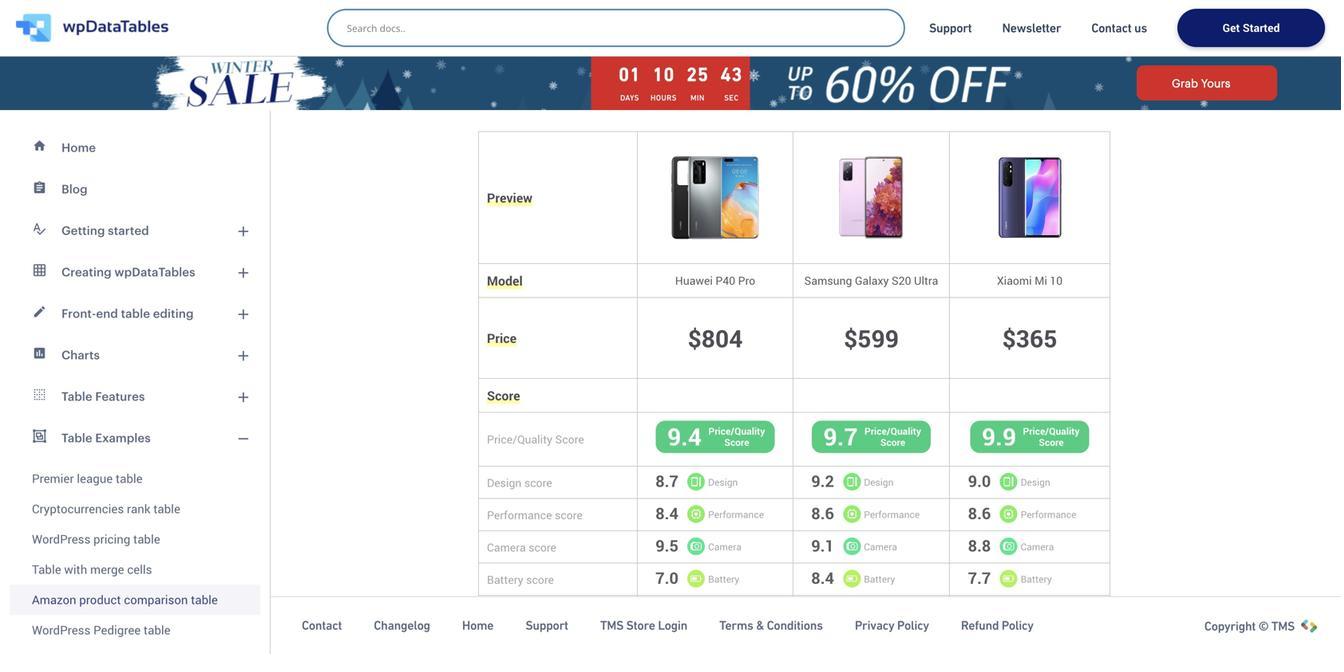 Task type: locate. For each thing, give the bounding box(es) containing it.
design
[[487, 475, 522, 491], [708, 476, 738, 489], [864, 476, 894, 489], [1021, 476, 1051, 489]]

example 6 link
[[894, 12, 979, 52]]

battery for 8.4
[[864, 573, 896, 586]]

this right on
[[675, 89, 695, 102]]

contact for contact
[[302, 619, 342, 633]]

table inside amazon product comparison table "link"
[[191, 592, 218, 609]]

1 vertical spatial table
[[61, 431, 92, 445]]

wordpress up with at the bottom of the page
[[32, 531, 90, 548]]

cryptocurrencies
[[32, 501, 124, 517]]

0 horizontal spatial home
[[61, 141, 96, 155]]

front-end table editing link
[[10, 293, 260, 335]]

price/quality inside 9.4 price/quality score
[[709, 425, 765, 438]]

policy for refund policy
[[1002, 619, 1034, 633]]

2 example from the left
[[997, 25, 1040, 40]]

43
[[721, 63, 743, 85]]

10 right mi
[[1050, 273, 1063, 288]]

camera right 9.1
[[864, 541, 898, 554]]

score inside the 9.9 price/quality score
[[1039, 437, 1064, 449]]

getting started link
[[10, 210, 260, 252]]

camera for 8.8
[[1021, 541, 1054, 554]]

wordpress pricing table
[[32, 531, 160, 548]]

1 vertical spatial home link
[[462, 618, 494, 634]]

price/quality right "9.7"
[[865, 425, 922, 438]]

example left 7
[[997, 25, 1040, 40]]

9.4
[[668, 420, 702, 453]]

7
[[1043, 25, 1049, 40]]

8.4 down 9.1
[[812, 568, 835, 589]]

battery up privacy
[[864, 573, 896, 586]]

table right rank
[[154, 501, 180, 517]]

1 policy from the left
[[898, 619, 929, 633]]

tms store login
[[600, 619, 688, 633]]

score inside 9.4 price/quality score
[[725, 437, 750, 449]]

price/quality inside 9.7 price/quality score
[[865, 425, 922, 438]]

wordpress
[[32, 531, 90, 548], [32, 622, 90, 639]]

1 horizontal spatial policy
[[1002, 619, 1034, 633]]

p40
[[716, 273, 736, 288]]

0 horizontal spatial this
[[506, 89, 526, 102]]

price/quality
[[709, 425, 765, 438], [865, 425, 922, 438], [1023, 425, 1080, 438], [487, 432, 553, 447]]

battery for 7.0
[[708, 573, 740, 586]]

sec
[[724, 93, 739, 103]]

score for 7.0
[[526, 572, 554, 588]]

table down comparison
[[144, 622, 171, 639]]

1 horizontal spatial support
[[930, 21, 972, 35]]

samsung
[[805, 273, 852, 288]]

tms right ©
[[1272, 620, 1295, 634]]

table right end
[[121, 307, 150, 321]]

1 vertical spatial 8.4
[[812, 568, 835, 589]]

25
[[687, 63, 709, 85]]

1 horizontal spatial example
[[997, 25, 1040, 40]]

example left 6
[[910, 25, 953, 40]]

s20
[[892, 273, 912, 288]]

this left by
[[506, 89, 526, 102]]

example
[[910, 25, 953, 40], [997, 25, 1040, 40], [1083, 25, 1127, 40]]

tms
[[600, 619, 624, 633], [1272, 620, 1295, 634]]

0 vertical spatial home
[[61, 141, 96, 155]]

table inside front-end table editing link
[[121, 307, 150, 321]]

1 vertical spatial 10
[[1050, 273, 1063, 288]]

9.5
[[656, 536, 679, 557]]

with
[[64, 562, 87, 578]]

table
[[61, 390, 92, 404], [61, 431, 92, 445], [32, 562, 61, 578]]

1 vertical spatial home
[[462, 619, 494, 633]]

front-end table editing
[[61, 307, 194, 321]]

home link up blog
[[10, 127, 260, 168]]

0 horizontal spatial contact
[[302, 619, 342, 633]]

camera right the '9.5'
[[708, 541, 742, 554]]

refund policy
[[961, 619, 1034, 633]]

table right a
[[455, 89, 482, 102]]

wpdatatables
[[114, 265, 195, 279]]

0 vertical spatial table
[[61, 390, 92, 404]]

table inside cryptocurrencies rank table "link"
[[154, 501, 180, 517]]

support link right user
[[526, 618, 568, 634]]

user reviews
[[487, 605, 561, 622]]

design down 9.4 price/quality score
[[708, 476, 738, 489]]

©
[[1259, 620, 1269, 634]]

10
[[653, 63, 675, 85], [1050, 273, 1063, 288]]

score inside 9.7 price/quality score
[[881, 437, 906, 449]]

design score
[[487, 475, 552, 491]]

contact link
[[302, 618, 342, 634]]

table left with at the bottom of the page
[[32, 562, 61, 578]]

table for wordpress pedigree table
[[144, 622, 171, 639]]

user
[[487, 605, 514, 622]]

score for 9.4
[[725, 437, 750, 449]]

wordpress down amazon
[[32, 622, 90, 639]]

table up the "premier league table"
[[61, 431, 92, 445]]

9.7
[[824, 420, 858, 453]]

1 this from the left
[[506, 89, 526, 102]]

score for 8.4
[[555, 508, 583, 523]]

policy right "refund"
[[1002, 619, 1034, 633]]

0 horizontal spatial policy
[[898, 619, 929, 633]]

design down 9.7 price/quality score
[[864, 476, 894, 489]]

table inside table examples link
[[61, 431, 92, 445]]

league
[[77, 471, 113, 487]]

Search input search field
[[347, 17, 894, 39]]

table inside premier league table link
[[116, 471, 143, 487]]

grab yours
[[1172, 77, 1231, 89]]

contact us link
[[1092, 20, 1148, 36]]

table for cryptocurrencies rank table
[[154, 501, 180, 517]]

8
[[1129, 25, 1136, 40]]

8.6 up 9.1
[[812, 503, 835, 525]]

1 vertical spatial contact
[[302, 619, 342, 633]]

xiaomi mi 10
[[997, 273, 1063, 288]]

3 example from the left
[[1083, 25, 1127, 40]]

0 horizontal spatial 8.6
[[812, 503, 835, 525]]

wordpress inside 'link'
[[32, 622, 90, 639]]

table with merge cells
[[32, 562, 152, 578]]

battery up terms
[[708, 573, 740, 586]]

started
[[108, 224, 149, 238]]

pro
[[738, 273, 756, 288]]

price/quality score
[[487, 432, 584, 447]]

price/quality inside the 9.9 price/quality score
[[1023, 425, 1080, 438]]

battery right '7.7'
[[1021, 573, 1052, 586]]

9.9
[[982, 420, 1017, 453]]

example left 8
[[1083, 25, 1127, 40]]

galaxy
[[855, 273, 889, 288]]

1 vertical spatial wordpress
[[32, 622, 90, 639]]

2 wordpress from the top
[[32, 622, 90, 639]]

1 example from the left
[[910, 25, 953, 40]]

design for 8.7
[[708, 476, 738, 489]]

2 vertical spatial table
[[32, 562, 61, 578]]

example 7
[[997, 25, 1049, 40]]

policy for privacy policy
[[898, 619, 929, 633]]

refund policy link
[[961, 618, 1034, 634]]

can
[[387, 89, 406, 102]]

table examples
[[61, 431, 151, 445]]

yours
[[1202, 77, 1231, 89]]

home up blog
[[61, 141, 96, 155]]

huawei p40 pro
[[675, 273, 756, 288]]

support link left the example 7
[[930, 20, 972, 36]]

design down the 9.9 price/quality score
[[1021, 476, 1051, 489]]

2 policy from the left
[[1002, 619, 1034, 633]]

changelog
[[374, 619, 430, 633]]

price/quality right 9.4
[[709, 425, 765, 438]]

table for front-end table editing
[[121, 307, 150, 321]]

ultra
[[914, 273, 939, 288]]

table inside table with merge cells link
[[32, 562, 61, 578]]

features
[[95, 390, 145, 404]]

0 horizontal spatial support
[[526, 619, 568, 633]]

0 vertical spatial home link
[[10, 127, 260, 168]]

example for example 7
[[997, 25, 1040, 40]]

table features link
[[10, 376, 260, 418]]

table inside wordpress pedigree table 'link'
[[144, 622, 171, 639]]

table up cryptocurrencies rank table "link" at the left bottom
[[116, 471, 143, 487]]

table right comparison
[[191, 592, 218, 609]]

1 horizontal spatial contact
[[1092, 21, 1132, 35]]

creating wpdatatables
[[61, 265, 195, 279]]

terms & conditions
[[720, 619, 823, 633]]

getting started
[[61, 224, 149, 238]]

performance
[[487, 508, 552, 523], [708, 509, 764, 521], [864, 509, 920, 521], [1021, 509, 1077, 521]]

table down the charts
[[61, 390, 92, 404]]

0 vertical spatial 10
[[653, 63, 675, 85]]

0 horizontal spatial support link
[[526, 618, 568, 634]]

changelog link
[[374, 618, 430, 634]]

home link
[[10, 127, 260, 168], [462, 618, 494, 634]]

by
[[528, 89, 542, 102]]

tms left store
[[600, 619, 624, 633]]

conditions
[[767, 619, 823, 633]]

10 up on
[[653, 63, 675, 85]]

Search form search field
[[347, 17, 894, 39]]

table up the cells on the bottom of page
[[133, 531, 160, 548]]

score for 9.5
[[529, 540, 557, 555]]

design for 9.0
[[1021, 476, 1051, 489]]

camera for 9.5
[[708, 541, 742, 554]]

2 horizontal spatial example
[[1083, 25, 1127, 40]]

1 horizontal spatial this
[[675, 89, 695, 102]]

camera right 8.8
[[1021, 541, 1054, 554]]

wordpress for wordpress pedigree table
[[32, 622, 90, 639]]

support left the example 7
[[930, 21, 972, 35]]

comparison
[[124, 592, 188, 609]]

1 horizontal spatial 8.6
[[968, 503, 991, 525]]

wordpress for wordpress pricing table
[[32, 531, 90, 548]]

support link
[[930, 20, 972, 36], [526, 618, 568, 634]]

samsung galaxy s20 ultra
[[805, 273, 939, 288]]

policy right privacy
[[898, 619, 929, 633]]

create
[[409, 89, 443, 102]]

8.4 up the '9.5'
[[656, 503, 679, 525]]

table inside wordpress pricing table link
[[133, 531, 160, 548]]

preview
[[487, 189, 533, 206]]

1 horizontal spatial 10
[[1050, 273, 1063, 288]]

price/quality up 'design score'
[[487, 432, 553, 447]]

8.4 for battery
[[812, 568, 835, 589]]

1 horizontal spatial 8.4
[[812, 568, 835, 589]]

tutorial
[[617, 89, 656, 102]]

table inside table features link
[[61, 390, 92, 404]]

1 wordpress from the top
[[32, 531, 90, 548]]

camera for 9.1
[[864, 541, 898, 554]]

copyright
[[1205, 620, 1256, 634]]

score up performance score in the bottom left of the page
[[525, 475, 552, 491]]

0 vertical spatial support
[[930, 21, 972, 35]]

0 horizontal spatial 8.4
[[656, 503, 679, 525]]

8.4
[[656, 503, 679, 525], [812, 568, 835, 589]]

0 vertical spatial 8.4
[[656, 503, 679, 525]]

creating
[[61, 265, 112, 279]]

0 horizontal spatial example
[[910, 25, 953, 40]]

example 8
[[1083, 25, 1136, 40]]

1 vertical spatial support link
[[526, 618, 568, 634]]

login
[[658, 619, 688, 633]]

8.6 up 8.8
[[968, 503, 991, 525]]

score down performance score in the bottom left of the page
[[529, 540, 557, 555]]

editing
[[153, 307, 194, 321]]

1 vertical spatial support
[[526, 619, 568, 633]]

0 vertical spatial wordpress
[[32, 531, 90, 548]]

8.4 for performance
[[656, 503, 679, 525]]

0 vertical spatial support link
[[930, 20, 972, 36]]

started
[[1243, 20, 1280, 35]]

support right user
[[526, 619, 568, 633]]

score up the camera score
[[555, 508, 583, 523]]

store
[[627, 619, 655, 633]]

table for wordpress pricing table
[[133, 531, 160, 548]]

$804
[[688, 322, 743, 354]]

amazon product comparison table
[[32, 592, 218, 609]]

price/quality for 9.4
[[709, 425, 765, 438]]

examples
[[95, 431, 151, 445]]

terms & conditions link
[[720, 618, 823, 634]]

home left reviews
[[462, 619, 494, 633]]

1 8.6 from the left
[[812, 503, 835, 525]]

home link left reviews
[[462, 618, 494, 634]]

design for 9.2
[[864, 476, 894, 489]]

0 vertical spatial contact
[[1092, 21, 1132, 35]]

price/quality right 9.9
[[1023, 425, 1080, 438]]

1 horizontal spatial support link
[[930, 20, 972, 36]]

score up reviews
[[526, 572, 554, 588]]



Task type: vqa. For each thing, say whether or not it's contained in the screenshot.


Task type: describe. For each thing, give the bounding box(es) containing it.
battery for 7.7
[[1021, 573, 1052, 586]]

0 horizontal spatial 10
[[653, 63, 675, 85]]

min
[[691, 93, 705, 103]]

score for 8.7
[[525, 475, 552, 491]]

8.7
[[656, 471, 679, 492]]

reviews
[[517, 605, 561, 622]]

huawei
[[675, 273, 713, 288]]

score for 9.7
[[881, 437, 906, 449]]

camera up battery score
[[487, 540, 526, 555]]

pricing
[[93, 531, 130, 548]]

$599
[[844, 322, 899, 354]]

premier league table link
[[10, 459, 260, 494]]

following
[[544, 89, 594, 102]]

get started
[[1223, 20, 1280, 35]]

wpdatatables - tables and charts manager wordpress plugin image
[[16, 14, 168, 42]]

9.7 price/quality score
[[824, 420, 922, 453]]

table for table examples
[[61, 431, 92, 445]]

contact us
[[1092, 21, 1148, 35]]

1 horizontal spatial home
[[462, 619, 494, 633]]

1 horizontal spatial tms
[[1272, 620, 1295, 634]]

wordpress pricing table link
[[10, 525, 260, 555]]

blog
[[61, 182, 88, 196]]

privacy policy link
[[855, 618, 929, 634]]

hours
[[651, 93, 677, 103]]

grab
[[1172, 77, 1199, 89]]

9.9 price/quality score
[[982, 420, 1080, 453]]

xiaomi
[[997, 273, 1032, 288]]

cryptocurrencies rank table
[[32, 501, 180, 517]]

support for the rightmost support "link"
[[930, 21, 972, 35]]

you
[[364, 89, 384, 102]]

amazon
[[32, 592, 76, 609]]

getting
[[61, 224, 105, 238]]

2 this from the left
[[675, 89, 695, 102]]

score for 9.9
[[1039, 437, 1064, 449]]

battery up user
[[487, 572, 524, 588]]

charts
[[61, 348, 100, 362]]

1 horizontal spatial home link
[[462, 618, 494, 634]]

7.0
[[656, 568, 679, 589]]

home inside home link
[[61, 141, 96, 155]]

merge
[[90, 562, 124, 578]]

table for table with merge cells
[[32, 562, 61, 578]]

example for example 8
[[1083, 25, 1127, 40]]

pedigree
[[93, 622, 141, 639]]

model
[[487, 272, 523, 289]]

0 horizontal spatial tms
[[600, 619, 624, 633]]

us
[[1135, 21, 1148, 35]]

6
[[956, 25, 963, 40]]

link
[[698, 89, 717, 102]]

8.8
[[968, 536, 991, 557]]

blog link
[[10, 168, 260, 210]]

battery score
[[487, 572, 554, 588]]

terms
[[720, 619, 754, 633]]

contact for contact us
[[1092, 21, 1132, 35]]

table for premier league table
[[116, 471, 143, 487]]

price/quality for 9.7
[[865, 425, 922, 438]]

table examples link
[[10, 418, 260, 459]]

get
[[1223, 20, 1240, 35]]

get started link
[[1178, 9, 1326, 47]]

the
[[597, 89, 614, 102]]

example for example 6
[[910, 25, 953, 40]]

9.0
[[968, 471, 991, 492]]

grab yours link
[[1137, 65, 1278, 101]]

wordpress pedigree table
[[32, 622, 171, 639]]

table for table features
[[61, 390, 92, 404]]

on
[[659, 89, 672, 102]]

cryptocurrencies rank table link
[[10, 494, 260, 525]]

9.2
[[812, 471, 835, 492]]

example 7 link
[[980, 12, 1066, 52]]

price
[[487, 330, 517, 347]]

camera score
[[487, 540, 557, 555]]

amazon product comparison table link
[[10, 585, 260, 616]]

0 horizontal spatial home link
[[10, 127, 260, 168]]

support for support "link" to the bottom
[[526, 619, 568, 633]]

price/quality for 9.9
[[1023, 425, 1080, 438]]

design up performance score in the bottom left of the page
[[487, 475, 522, 491]]

product
[[79, 592, 121, 609]]

table with merge cells link
[[10, 555, 260, 585]]

days
[[620, 93, 639, 103]]

performance score
[[487, 508, 583, 523]]

cells
[[127, 562, 152, 578]]

copyright © tms
[[1205, 620, 1295, 634]]

mi
[[1035, 273, 1048, 288]]

9.4 price/quality score
[[668, 420, 765, 453]]

you can create a table like this by following the tutorial on this link
[[364, 89, 717, 102]]

a
[[446, 89, 452, 102]]

2 8.6 from the left
[[968, 503, 991, 525]]

refund
[[961, 619, 999, 633]]

7.7
[[968, 568, 991, 589]]

like
[[485, 89, 503, 102]]

this link link
[[675, 89, 717, 102]]

newsletter link
[[1003, 20, 1062, 36]]

table features
[[61, 390, 145, 404]]

9.1
[[812, 536, 835, 557]]

privacy policy
[[855, 619, 929, 633]]



